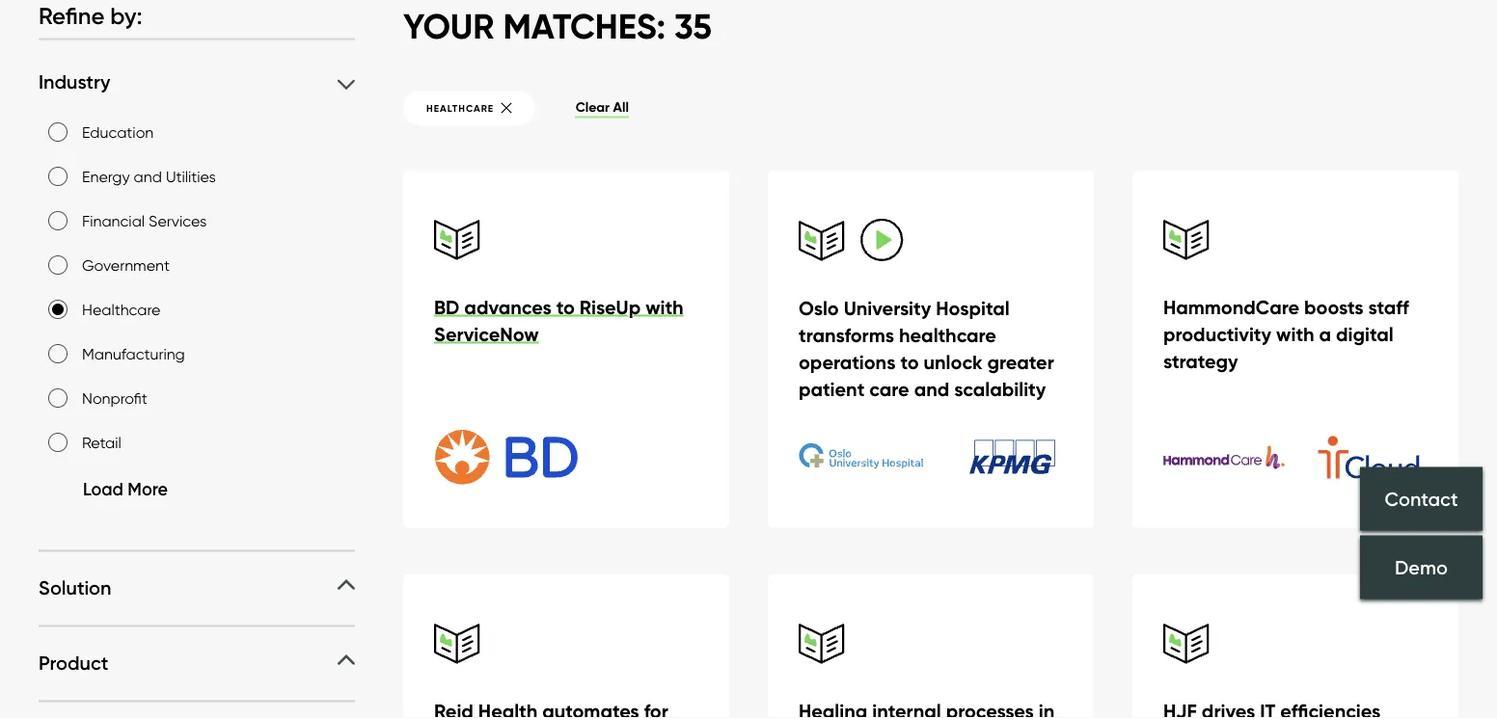 Task type: locate. For each thing, give the bounding box(es) containing it.
0 vertical spatial with
[[646, 295, 684, 319]]

and
[[134, 166, 162, 185], [914, 377, 949, 401]]

solution button
[[39, 575, 355, 600]]

0 vertical spatial to
[[556, 295, 575, 319]]

to inside bd advances to riseup with servicenow
[[556, 295, 575, 319]]

solution
[[39, 575, 111, 599]]

energy and utilities
[[82, 166, 216, 185]]

1 horizontal spatial hammondcare image
[[1296, 432, 1420, 483]]

strategy
[[1163, 349, 1238, 373]]

0 horizontal spatial hammondcare image
[[1163, 432, 1288, 483]]

riseup
[[580, 295, 641, 319]]

all
[[613, 99, 629, 116]]

hospital
[[936, 296, 1010, 320]]

1 vertical spatial healthcare
[[82, 299, 161, 318]]

healthcare
[[426, 102, 494, 115], [82, 299, 161, 318]]

1 oslo university hospital image from the left
[[799, 432, 923, 483]]

oslo university hospital image down care
[[799, 432, 923, 483]]

nonprofit option
[[48, 388, 68, 407]]

your
[[403, 4, 494, 48]]

1 horizontal spatial with
[[1276, 322, 1314, 346]]

unlock
[[924, 350, 983, 374]]

with left a
[[1276, 322, 1314, 346]]

load more
[[83, 478, 168, 499]]

to left riseup
[[556, 295, 575, 319]]

care
[[869, 377, 909, 401]]

with right riseup
[[646, 295, 684, 319]]

to up care
[[900, 350, 919, 374]]

1 horizontal spatial to
[[900, 350, 919, 374]]

financial
[[82, 210, 145, 229]]

1 vertical spatial with
[[1276, 322, 1314, 346]]

productivity
[[1163, 322, 1272, 346]]

energy
[[82, 166, 130, 185]]

0 horizontal spatial and
[[134, 166, 162, 185]]

services
[[149, 210, 207, 229]]

to
[[556, 295, 575, 319], [900, 350, 919, 374]]

financial services
[[82, 210, 207, 229]]

healthcare down government
[[82, 299, 161, 318]]

oslo university hospital image
[[799, 432, 923, 483], [931, 432, 1055, 483]]

to inside oslo university hospital transforms healthcare operations to unlock greater patient care and scalability
[[900, 350, 919, 374]]

1 vertical spatial and
[[914, 377, 949, 401]]

1 vertical spatial to
[[900, 350, 919, 374]]

with inside hammondcare boosts staff productivity with a digital strategy
[[1276, 322, 1314, 346]]

refine by:
[[39, 0, 142, 29]]

and inside oslo university hospital transforms healthcare operations to unlock greater patient care and scalability
[[914, 377, 949, 401]]

hammondcare image
[[1163, 432, 1288, 483], [1296, 432, 1420, 483]]

government option
[[48, 255, 68, 274]]

with inside bd advances to riseup with servicenow
[[646, 295, 684, 319]]

education option
[[48, 122, 68, 141]]

advances
[[464, 295, 551, 319]]

healthcare down your at the left of the page
[[426, 102, 494, 115]]

0 horizontal spatial to
[[556, 295, 575, 319]]

matches:
[[503, 4, 666, 48]]

industry button
[[39, 69, 355, 94]]

and down unlock
[[914, 377, 949, 401]]

with for riseup
[[646, 295, 684, 319]]

2 hammondcare image from the left
[[1296, 432, 1420, 483]]

product
[[39, 650, 108, 675]]

industry
[[39, 69, 110, 93]]

0 vertical spatial and
[[134, 166, 162, 185]]

patient
[[799, 377, 865, 401]]

0 horizontal spatial with
[[646, 295, 684, 319]]

oslo university hospital image down scalability
[[931, 432, 1055, 483]]

1 horizontal spatial oslo university hospital image
[[931, 432, 1055, 483]]

financial services option
[[48, 210, 68, 230]]

university
[[844, 296, 931, 320]]

and right energy
[[134, 166, 162, 185]]

greater
[[987, 350, 1054, 374]]

manufacturing
[[82, 344, 185, 362]]

energy and utilities option
[[48, 166, 68, 185]]

with
[[646, 295, 684, 319], [1276, 322, 1314, 346]]

1 horizontal spatial and
[[914, 377, 949, 401]]

0 vertical spatial healthcare
[[426, 102, 494, 115]]

0 horizontal spatial oslo university hospital image
[[799, 432, 923, 483]]

refine
[[39, 0, 105, 29]]



Task type: describe. For each thing, give the bounding box(es) containing it.
a
[[1319, 322, 1331, 346]]

oslo
[[799, 296, 839, 320]]

1 hammondcare image from the left
[[1163, 432, 1288, 483]]

government
[[82, 255, 170, 274]]

nonprofit
[[82, 388, 147, 407]]

staff
[[1368, 295, 1409, 319]]

0 horizontal spatial healthcare
[[82, 299, 161, 318]]

bd
[[434, 295, 460, 319]]

utilities
[[166, 166, 216, 185]]

clear all
[[576, 99, 629, 116]]

scalability
[[954, 377, 1046, 401]]

product button
[[39, 650, 355, 675]]

education
[[82, 122, 154, 141]]

manufacturing option
[[48, 344, 68, 363]]

hammondcare
[[1163, 295, 1299, 319]]

transforms
[[799, 323, 894, 347]]

more
[[128, 478, 168, 499]]

with for productivity
[[1276, 322, 1314, 346]]

healthcare
[[899, 323, 996, 347]]

1 horizontal spatial healthcare
[[426, 102, 494, 115]]

healthcare option
[[48, 299, 68, 319]]

oslo university hospital transforms healthcare operations to unlock greater patient care and scalability
[[799, 296, 1054, 401]]

your matches: 35
[[403, 4, 712, 48]]

35
[[674, 4, 712, 48]]

load more button
[[48, 474, 168, 503]]

by:
[[110, 0, 142, 29]]

operations
[[799, 350, 896, 374]]

servicenow
[[434, 322, 539, 346]]

becton dickinson riseup image
[[434, 427, 579, 488]]

hammondcare boosts staff productivity with a digital strategy
[[1163, 295, 1409, 373]]

retail
[[82, 432, 121, 451]]

load
[[83, 478, 123, 499]]

boosts
[[1304, 295, 1364, 319]]

2 oslo university hospital image from the left
[[931, 432, 1055, 483]]

digital
[[1336, 322, 1394, 346]]

bd advances to riseup with servicenow
[[434, 295, 684, 346]]

clear all link
[[576, 99, 629, 118]]

retail option
[[48, 432, 68, 452]]

clear
[[576, 99, 610, 116]]



Task type: vqa. For each thing, say whether or not it's contained in the screenshot.
the rightmost AND
yes



